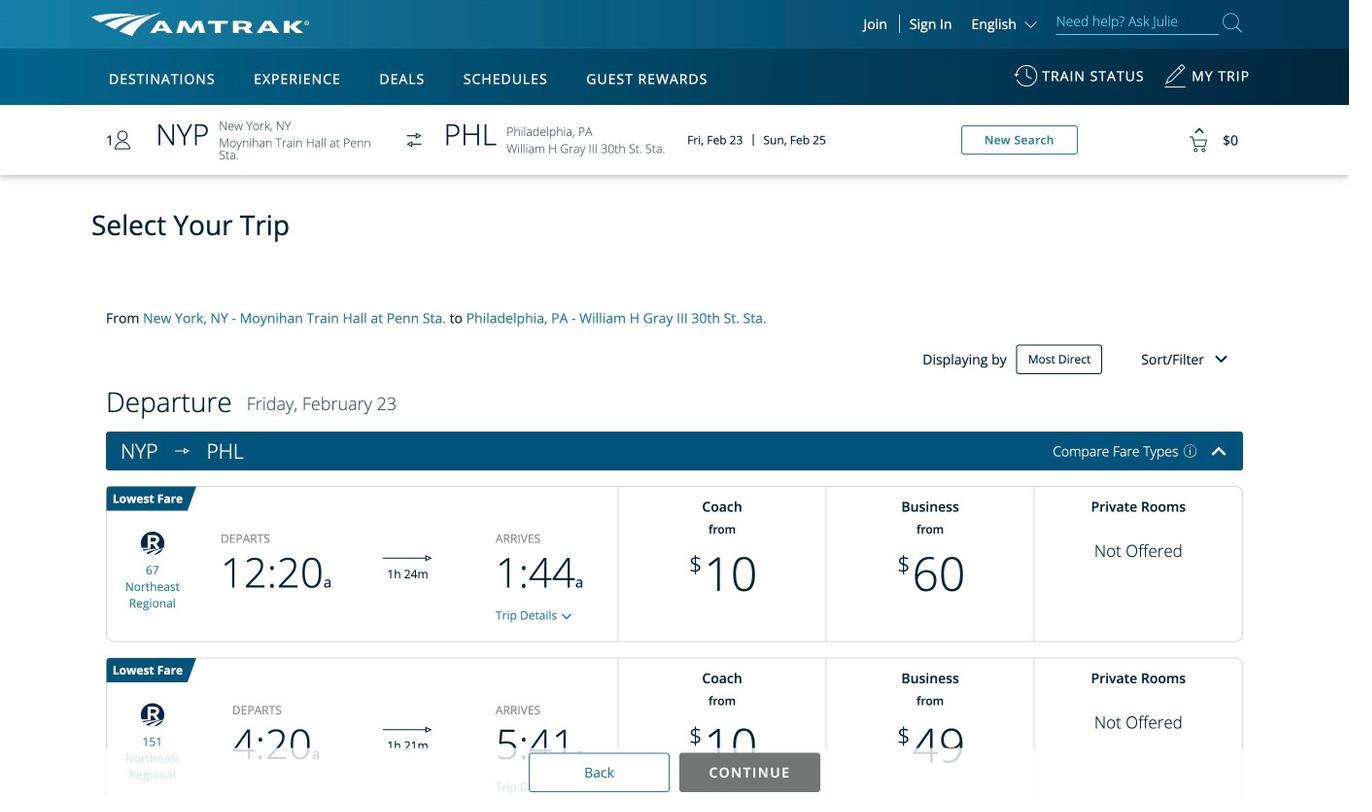 Task type: vqa. For each thing, say whether or not it's contained in the screenshot.
"Search Icon"
yes



Task type: describe. For each thing, give the bounding box(es) containing it.
philadelphia, pa heading
[[207, 440, 254, 463]]

search icon image
[[1223, 9, 1243, 36]]

regions map image
[[164, 162, 631, 435]]

0 horizontal spatial select image
[[168, 437, 197, 466]]

Please enter your search item search field
[[1057, 10, 1220, 35]]

1 horizontal spatial select image
[[557, 608, 577, 627]]



Task type: locate. For each thing, give the bounding box(es) containing it.
1 northeast regional train icon image from the top
[[133, 527, 172, 560]]

select image
[[168, 437, 197, 466], [557, 608, 577, 627]]

1 vertical spatial select image
[[557, 608, 577, 627]]

open image
[[1210, 347, 1234, 372]]

main content
[[0, 95, 1350, 797]]

amtrak image
[[91, 13, 309, 36]]

0 vertical spatial select image
[[168, 437, 197, 466]]

banner
[[0, 0, 1350, 449]]

0 vertical spatial northeast regional train icon image
[[133, 527, 172, 560]]

new york, ny heading
[[121, 440, 168, 463]]

menu
[[1142, 353, 1210, 366]]

1 vertical spatial northeast regional train icon image
[[133, 699, 172, 732]]

application
[[164, 162, 631, 435]]

expand image
[[1212, 447, 1227, 456]]

2 northeast regional train icon image from the top
[[133, 699, 172, 732]]

northeast regional train icon image
[[133, 527, 172, 560], [133, 699, 172, 732]]



